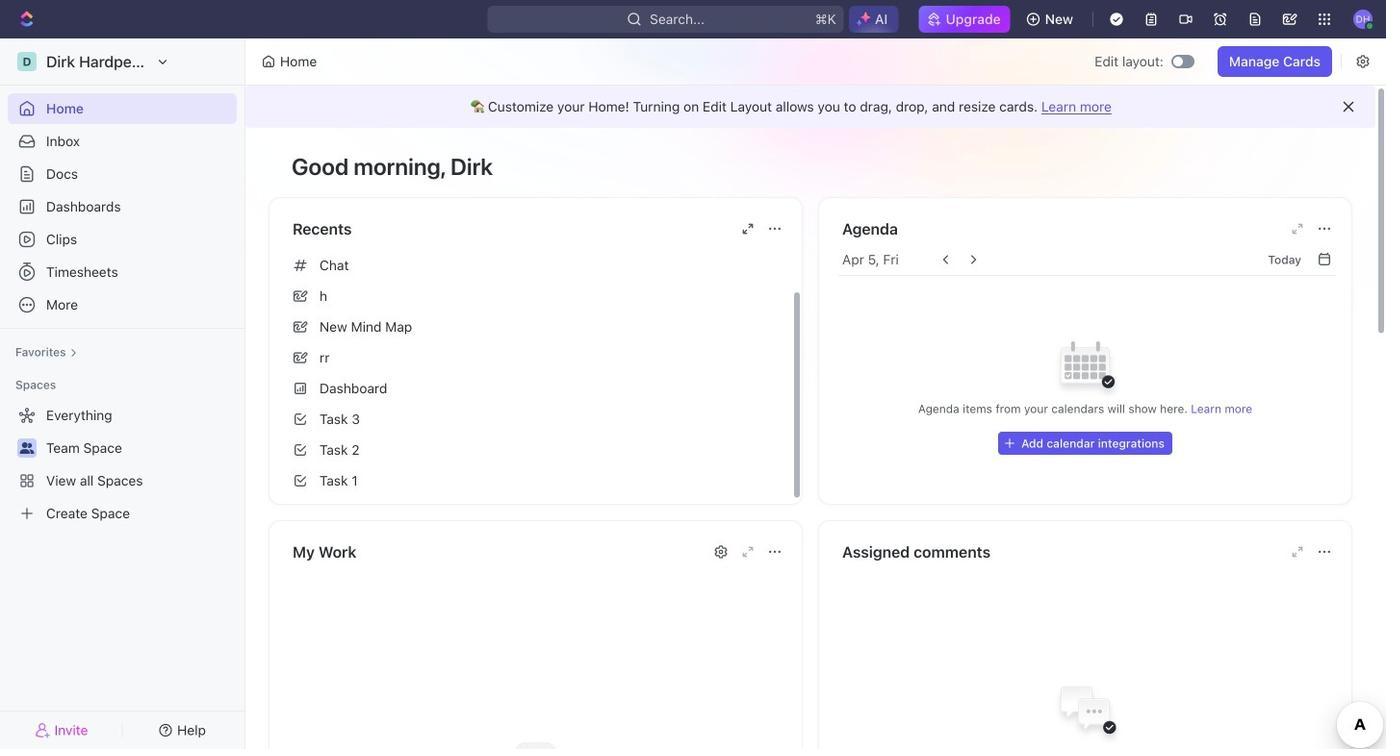 Task type: vqa. For each thing, say whether or not it's contained in the screenshot.
NO CREATED BY ME DOCS IMAGE
no



Task type: describe. For each thing, give the bounding box(es) containing it.
invite user image
[[35, 723, 51, 740]]

dirk hardpeck's workspace, , element
[[17, 52, 37, 71]]

user group image
[[20, 443, 34, 454]]



Task type: locate. For each thing, give the bounding box(es) containing it.
tree inside the sidebar navigation
[[8, 401, 237, 530]]

sidebar navigation
[[0, 39, 249, 750]]

tree
[[8, 401, 237, 530]]

alert
[[245, 86, 1376, 128]]



